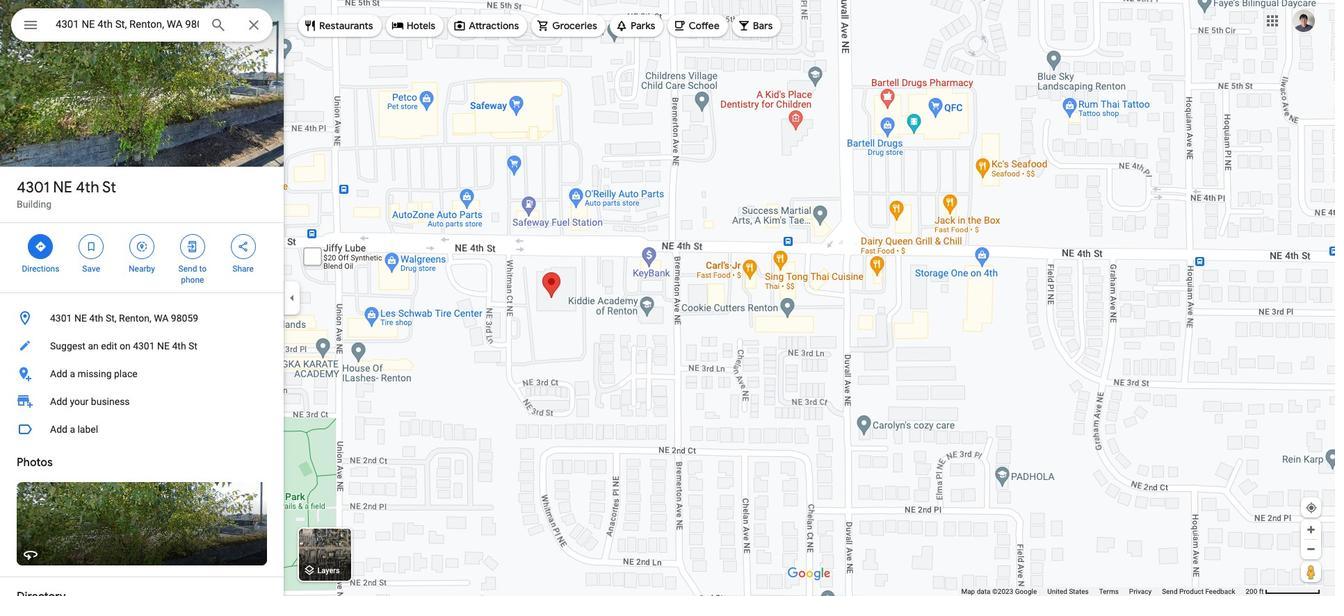 Task type: describe. For each thing, give the bounding box(es) containing it.
add a missing place button
[[0, 360, 284, 388]]

terms
[[1100, 589, 1119, 596]]

nearby
[[129, 264, 155, 274]]

united states
[[1048, 589, 1089, 596]]

collapse side panel image
[[285, 291, 300, 306]]

privacy
[[1130, 589, 1152, 596]]

send product feedback
[[1163, 589, 1236, 596]]

suggest an edit on 4301 ne 4th st button
[[0, 333, 284, 360]]

building
[[17, 199, 52, 210]]

actions for 4301 ne 4th st region
[[0, 223, 284, 293]]

©2023
[[993, 589, 1014, 596]]

an
[[88, 341, 99, 352]]

 search field
[[11, 8, 273, 45]]

200
[[1246, 589, 1258, 596]]

photos
[[17, 456, 53, 470]]

4th for st
[[76, 178, 99, 198]]

map
[[962, 589, 976, 596]]

a for label
[[70, 424, 75, 436]]

your
[[70, 397, 89, 408]]

directions
[[22, 264, 59, 274]]

suggest
[[50, 341, 86, 352]]

renton,
[[119, 313, 151, 324]]

save
[[82, 264, 100, 274]]

send to phone
[[178, 264, 207, 285]]

hotels button
[[386, 9, 444, 42]]


[[136, 239, 148, 255]]

none field inside 4301 ne 4th st, renton, wa 98059 field
[[56, 16, 199, 33]]

st,
[[106, 313, 117, 324]]

phone
[[181, 276, 204, 285]]


[[237, 239, 249, 255]]

st inside 4301 ne 4th st building
[[102, 178, 116, 198]]

add a label
[[50, 424, 98, 436]]

attractions button
[[448, 9, 528, 42]]

zoom in image
[[1307, 525, 1317, 536]]

google account: nolan park  
(nolan.park@adept.ai) image
[[1293, 9, 1316, 32]]

parks
[[631, 19, 656, 32]]

4301 for st
[[17, 178, 50, 198]]


[[34, 239, 47, 255]]

restaurants button
[[298, 9, 382, 42]]

place
[[114, 369, 138, 380]]

missing
[[78, 369, 112, 380]]

privacy button
[[1130, 588, 1152, 597]]

send for send product feedback
[[1163, 589, 1178, 596]]

a for missing
[[70, 369, 75, 380]]

edit
[[101, 341, 117, 352]]


[[22, 15, 39, 35]]

coffee
[[689, 19, 720, 32]]

bars button
[[732, 9, 781, 42]]

coffee button
[[668, 9, 728, 42]]



Task type: vqa. For each thing, say whether or not it's contained in the screenshot.
MONTHS
no



Task type: locate. For each thing, give the bounding box(es) containing it.
1 vertical spatial add
[[50, 397, 67, 408]]

4301 up suggest
[[50, 313, 72, 324]]

0 horizontal spatial send
[[178, 264, 197, 274]]

google
[[1016, 589, 1038, 596]]

1 vertical spatial ne
[[74, 313, 87, 324]]

send
[[178, 264, 197, 274], [1163, 589, 1178, 596]]

98059
[[171, 313, 198, 324]]

bars
[[753, 19, 773, 32]]

1 vertical spatial send
[[1163, 589, 1178, 596]]

None field
[[56, 16, 199, 33]]

wa
[[154, 313, 169, 324]]

ne inside button
[[157, 341, 170, 352]]

0 vertical spatial add
[[50, 369, 67, 380]]

parks button
[[610, 9, 664, 42]]

ne
[[53, 178, 72, 198], [74, 313, 87, 324], [157, 341, 170, 352]]

zoom out image
[[1307, 545, 1317, 555]]

2 vertical spatial 4th
[[172, 341, 186, 352]]

4th
[[76, 178, 99, 198], [89, 313, 103, 324], [172, 341, 186, 352]]

add your business
[[50, 397, 130, 408]]

data
[[977, 589, 991, 596]]

product
[[1180, 589, 1204, 596]]

a
[[70, 369, 75, 380], [70, 424, 75, 436]]

footer
[[962, 588, 1246, 597]]

4301 inside "button"
[[50, 313, 72, 324]]

0 horizontal spatial st
[[102, 178, 116, 198]]

1 vertical spatial 4th
[[89, 313, 103, 324]]

1 vertical spatial st
[[189, 341, 198, 352]]

ne inside "button"
[[74, 313, 87, 324]]

send product feedback button
[[1163, 588, 1236, 597]]

add for add a missing place
[[50, 369, 67, 380]]

4301 ne 4th st, renton, wa 98059 button
[[0, 305, 284, 333]]


[[186, 239, 199, 255]]

4301 for st,
[[50, 313, 72, 324]]

2 vertical spatial 4301
[[133, 341, 155, 352]]

4301 ne 4th st, renton, wa 98059
[[50, 313, 198, 324]]

add your business link
[[0, 388, 284, 416]]

1 vertical spatial 4301
[[50, 313, 72, 324]]

0 vertical spatial send
[[178, 264, 197, 274]]

4301 right on
[[133, 341, 155, 352]]

add for add your business
[[50, 397, 67, 408]]

4th for st,
[[89, 313, 103, 324]]

4301 up building
[[17, 178, 50, 198]]

4th inside button
[[172, 341, 186, 352]]

2 vertical spatial add
[[50, 424, 67, 436]]

1 vertical spatial a
[[70, 424, 75, 436]]

4301 ne 4th st main content
[[0, 0, 284, 597]]

terms button
[[1100, 588, 1119, 597]]

add a label button
[[0, 416, 284, 444]]

3 add from the top
[[50, 424, 67, 436]]

0 vertical spatial 4301
[[17, 178, 50, 198]]

footer inside google maps element
[[962, 588, 1246, 597]]

1 horizontal spatial ne
[[74, 313, 87, 324]]

states
[[1070, 589, 1089, 596]]

label
[[78, 424, 98, 436]]

1 add from the top
[[50, 369, 67, 380]]

0 vertical spatial 4th
[[76, 178, 99, 198]]

groceries button
[[532, 9, 606, 42]]

4301 NE 4th St, Renton, WA 98059 field
[[11, 8, 273, 42]]

groceries
[[553, 19, 598, 32]]

send left product
[[1163, 589, 1178, 596]]

add for add a label
[[50, 424, 67, 436]]

attractions
[[469, 19, 519, 32]]

hotels
[[407, 19, 436, 32]]

1 a from the top
[[70, 369, 75, 380]]

show your location image
[[1306, 502, 1318, 515]]

ne for st
[[53, 178, 72, 198]]

suggest an edit on 4301 ne 4th st
[[50, 341, 198, 352]]

st
[[102, 178, 116, 198], [189, 341, 198, 352]]

layers
[[318, 567, 340, 576]]

2 horizontal spatial ne
[[157, 341, 170, 352]]

united states button
[[1048, 588, 1089, 597]]

0 horizontal spatial ne
[[53, 178, 72, 198]]

united
[[1048, 589, 1068, 596]]

ne for st,
[[74, 313, 87, 324]]

add left your
[[50, 397, 67, 408]]

2 horizontal spatial 4301
[[133, 341, 155, 352]]

1 horizontal spatial 4301
[[50, 313, 72, 324]]

to
[[199, 264, 207, 274]]

a left 'label'
[[70, 424, 75, 436]]

0 horizontal spatial 4301
[[17, 178, 50, 198]]

4th up 
[[76, 178, 99, 198]]

4th down 98059
[[172, 341, 186, 352]]

send inside button
[[1163, 589, 1178, 596]]

 button
[[11, 8, 50, 45]]

4th inside "button"
[[89, 313, 103, 324]]

map data ©2023 google
[[962, 589, 1038, 596]]

4th left st,
[[89, 313, 103, 324]]

1 horizontal spatial send
[[1163, 589, 1178, 596]]

feedback
[[1206, 589, 1236, 596]]

1 horizontal spatial st
[[189, 341, 198, 352]]

st inside button
[[189, 341, 198, 352]]

0 vertical spatial st
[[102, 178, 116, 198]]

200 ft button
[[1246, 589, 1321, 596]]

add left 'label'
[[50, 424, 67, 436]]

send for send to phone
[[178, 264, 197, 274]]

4301
[[17, 178, 50, 198], [50, 313, 72, 324], [133, 341, 155, 352]]

2 add from the top
[[50, 397, 67, 408]]

footer containing map data ©2023 google
[[962, 588, 1246, 597]]

add a missing place
[[50, 369, 138, 380]]

on
[[120, 341, 131, 352]]

4301 inside button
[[133, 341, 155, 352]]

add down suggest
[[50, 369, 67, 380]]

a left missing
[[70, 369, 75, 380]]

ft
[[1260, 589, 1264, 596]]

0 vertical spatial ne
[[53, 178, 72, 198]]

0 vertical spatial a
[[70, 369, 75, 380]]

add
[[50, 369, 67, 380], [50, 397, 67, 408], [50, 424, 67, 436]]

4301 inside 4301 ne 4th st building
[[17, 178, 50, 198]]

restaurants
[[319, 19, 373, 32]]


[[85, 239, 98, 255]]

share
[[233, 264, 254, 274]]

2 vertical spatial ne
[[157, 341, 170, 352]]

google maps element
[[0, 0, 1336, 597]]

send inside send to phone
[[178, 264, 197, 274]]

4301 ne 4th st building
[[17, 178, 116, 210]]

send up phone
[[178, 264, 197, 274]]

show street view coverage image
[[1302, 562, 1322, 583]]

business
[[91, 397, 130, 408]]

ne inside 4301 ne 4th st building
[[53, 178, 72, 198]]

2 a from the top
[[70, 424, 75, 436]]

200 ft
[[1246, 589, 1264, 596]]

4th inside 4301 ne 4th st building
[[76, 178, 99, 198]]



